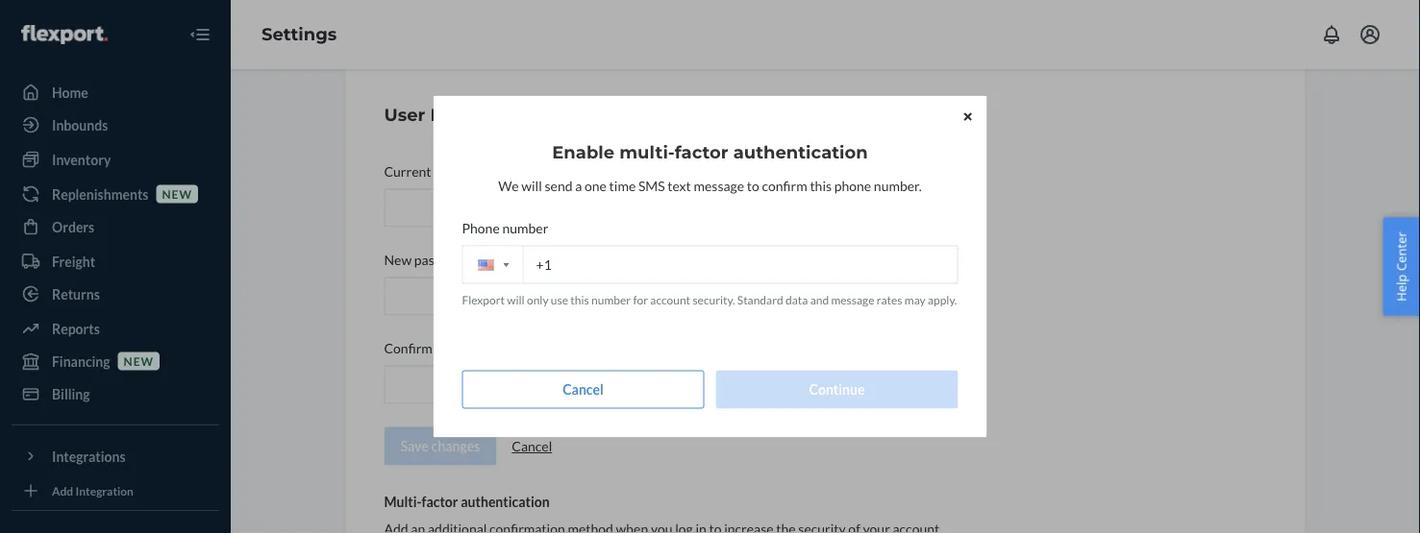 Task type: describe. For each thing, give the bounding box(es) containing it.
cancel button
[[462, 371, 705, 409]]

confirm
[[762, 178, 808, 194]]

help center button
[[1384, 218, 1421, 316]]

enable multi-factor authentication dialog
[[433, 96, 988, 438]]

standard
[[738, 293, 784, 307]]

apply.
[[928, 293, 958, 307]]

continue button
[[716, 371, 959, 409]]

1 vertical spatial this
[[571, 293, 590, 307]]

1 horizontal spatial this
[[810, 178, 832, 194]]

center
[[1393, 232, 1411, 271]]

phone
[[462, 220, 500, 237]]

we will send a one time sms text message to confirm this phone number.
[[499, 178, 922, 194]]

time
[[610, 178, 636, 194]]

sms
[[639, 178, 665, 194]]

a
[[575, 178, 582, 194]]

multi-
[[620, 142, 675, 163]]

use
[[551, 293, 569, 307]]

cancel
[[563, 382, 604, 398]]

may
[[905, 293, 926, 307]]

text
[[668, 178, 692, 194]]

1 horizontal spatial number
[[592, 293, 631, 307]]



Task type: locate. For each thing, give the bounding box(es) containing it.
authentication
[[734, 142, 868, 163]]

we
[[499, 178, 519, 194]]

message right and
[[832, 293, 875, 307]]

will for we
[[522, 178, 542, 194]]

flexport will only use this number for account security. standard data and message rates may apply.
[[462, 293, 958, 307]]

for
[[633, 293, 648, 307]]

0 horizontal spatial this
[[571, 293, 590, 307]]

send
[[545, 178, 573, 194]]

1 (702) 123-4567 telephone field
[[462, 246, 959, 284]]

0 horizontal spatial number
[[503, 220, 549, 237]]

message
[[694, 178, 745, 194], [832, 293, 875, 307]]

will right we
[[522, 178, 542, 194]]

phone number
[[462, 220, 549, 237]]

phone
[[835, 178, 872, 194]]

account
[[651, 293, 691, 307]]

flexport
[[462, 293, 505, 307]]

one
[[585, 178, 607, 194]]

1 horizontal spatial message
[[832, 293, 875, 307]]

0 vertical spatial will
[[522, 178, 542, 194]]

0 horizontal spatial message
[[694, 178, 745, 194]]

factor
[[675, 142, 729, 163]]

security.
[[693, 293, 735, 307]]

enable
[[552, 142, 615, 163]]

united states: + 1 image
[[504, 264, 509, 267]]

0 vertical spatial message
[[694, 178, 745, 194]]

continue
[[810, 382, 865, 398]]

will for flexport
[[507, 293, 525, 307]]

close image
[[964, 111, 972, 123]]

rates
[[877, 293, 903, 307]]

message left to
[[694, 178, 745, 194]]

number.
[[874, 178, 922, 194]]

number left the for
[[592, 293, 631, 307]]

to
[[747, 178, 760, 194]]

help
[[1393, 275, 1411, 302]]

1 vertical spatial number
[[592, 293, 631, 307]]

only
[[527, 293, 549, 307]]

data
[[786, 293, 808, 307]]

0 vertical spatial this
[[810, 178, 832, 194]]

this
[[810, 178, 832, 194], [571, 293, 590, 307]]

and
[[811, 293, 829, 307]]

number up united states: + 1 icon
[[503, 220, 549, 237]]

help center
[[1393, 232, 1411, 302]]

0 vertical spatial number
[[503, 220, 549, 237]]

will left the only
[[507, 293, 525, 307]]

1 vertical spatial will
[[507, 293, 525, 307]]

number
[[503, 220, 549, 237], [592, 293, 631, 307]]

this right use
[[571, 293, 590, 307]]

will
[[522, 178, 542, 194], [507, 293, 525, 307]]

1 vertical spatial message
[[832, 293, 875, 307]]

enable multi-factor authentication
[[552, 142, 868, 163]]

this left phone
[[810, 178, 832, 194]]



Task type: vqa. For each thing, say whether or not it's contained in the screenshot.
use
yes



